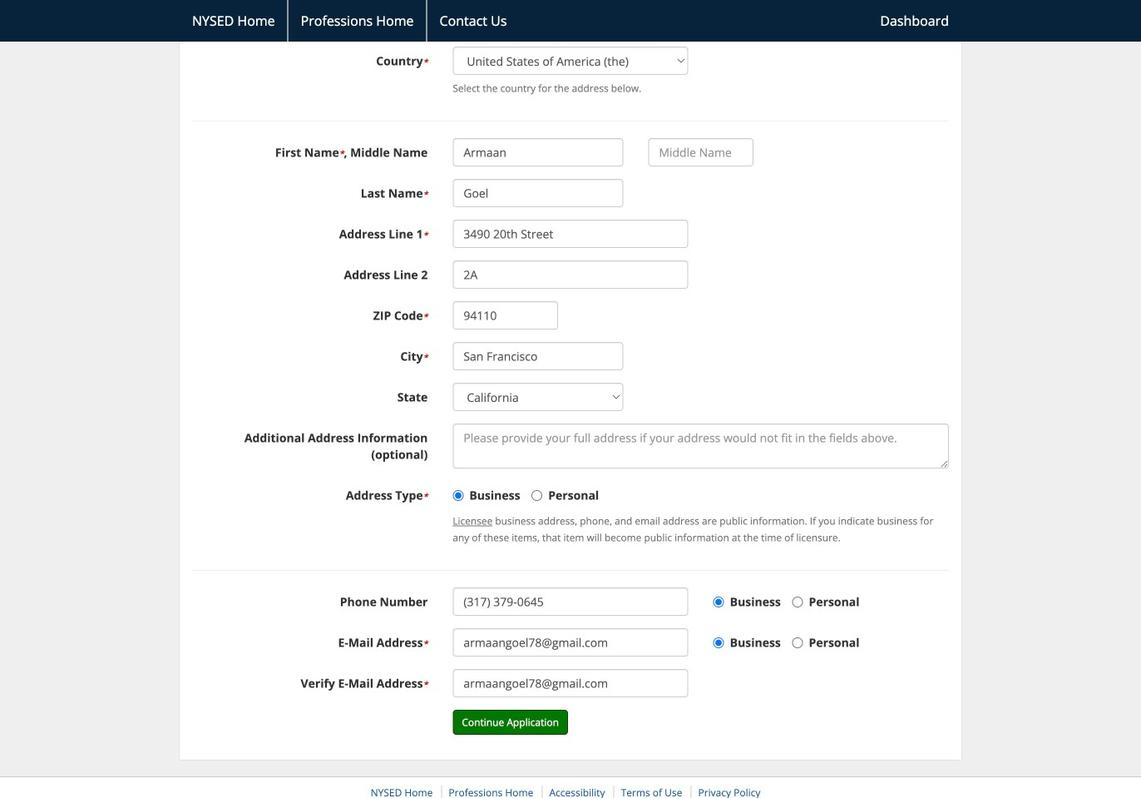 Task type: vqa. For each thing, say whether or not it's contained in the screenshot.
Middle Name text field
yes



Task type: locate. For each thing, give the bounding box(es) containing it.
Last Name text field
[[453, 179, 624, 207]]

None radio
[[453, 490, 464, 501], [532, 490, 543, 501], [793, 638, 804, 648], [453, 490, 464, 501], [532, 490, 543, 501], [793, 638, 804, 648]]

None submit
[[453, 710, 568, 735]]

Please re-enter your e-mail address. text field
[[453, 669, 689, 698]]

None radio
[[714, 597, 725, 608], [793, 597, 804, 608], [714, 638, 725, 648], [714, 597, 725, 608], [793, 597, 804, 608], [714, 638, 725, 648]]

Enter phone number (optional) text field
[[453, 588, 689, 616]]



Task type: describe. For each thing, give the bounding box(es) containing it.
Middle Name text field
[[649, 138, 754, 167]]

Address Line 1 text field
[[453, 220, 689, 248]]

ZIP Code text field
[[453, 301, 558, 330]]

Email text field
[[453, 629, 689, 657]]

Address Line 2 text field
[[453, 261, 689, 289]]

First Name text field
[[453, 138, 624, 167]]

Please provide your full address if your address would not fit in the fields above. text field
[[453, 424, 950, 469]]

City text field
[[453, 342, 624, 371]]



